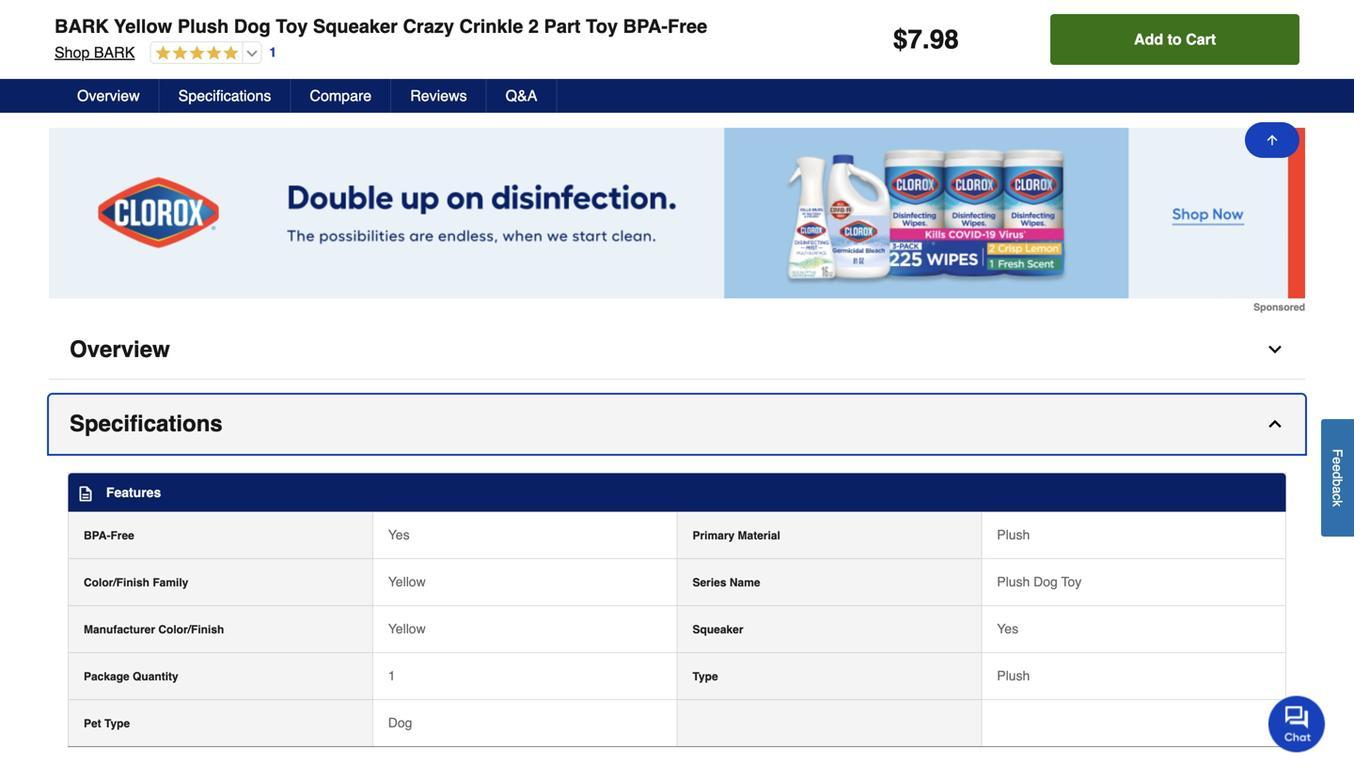 Task type: locate. For each thing, give the bounding box(es) containing it.
d
[[1330, 472, 1345, 479]]

bark
[[55, 16, 109, 37], [94, 44, 135, 61]]

0 vertical spatial type
[[693, 671, 718, 684]]

0 vertical spatial overview
[[77, 87, 140, 104]]

add to cart
[[1134, 31, 1216, 48]]

1
[[269, 45, 277, 60], [388, 669, 396, 684]]

1 vertical spatial type
[[104, 718, 130, 731]]

$ for $ 9 .98
[[298, 32, 305, 46]]

reviews
[[410, 87, 467, 104]]

$
[[893, 24, 908, 55], [51, 32, 57, 46], [298, 32, 305, 46], [546, 32, 553, 46]]

color/finish family
[[84, 577, 188, 590]]

0 horizontal spatial 1
[[269, 45, 277, 60]]

add
[[1134, 31, 1164, 48]]

name
[[730, 577, 760, 590]]

0 horizontal spatial .98
[[69, 32, 83, 46]]

plush
[[178, 16, 229, 37], [997, 528, 1030, 543], [997, 575, 1030, 590], [997, 669, 1030, 684]]

0 vertical spatial bark
[[55, 16, 109, 37]]

f
[[1330, 449, 1345, 457]]

2 .98 from the left
[[317, 32, 332, 46]]

color/finish down the family
[[158, 624, 224, 637]]

1 vertical spatial yes
[[997, 622, 1019, 637]]

1 horizontal spatial dog
[[388, 716, 412, 731]]

features
[[106, 485, 161, 500]]

1 vertical spatial bark
[[94, 44, 135, 61]]

toy
[[276, 16, 308, 37], [586, 16, 618, 37], [1061, 575, 1082, 590]]

bpa-
[[623, 16, 668, 37], [84, 530, 110, 543]]

bpa- down notes image
[[84, 530, 110, 543]]

family
[[153, 577, 188, 590]]

1 vertical spatial 1
[[388, 669, 396, 684]]

bark right 'shop'
[[94, 44, 135, 61]]

manufacturer color/finish
[[84, 624, 224, 637]]

e up b
[[1330, 465, 1345, 472]]

reviews button
[[391, 79, 487, 113]]

e up d
[[1330, 457, 1345, 465]]

yellow
[[114, 16, 172, 37], [388, 575, 426, 590], [388, 622, 426, 637]]

0 vertical spatial specifications button
[[160, 79, 291, 113]]

0 vertical spatial overview button
[[58, 79, 160, 113]]

1 vertical spatial dog
[[1034, 575, 1058, 590]]

part
[[544, 16, 581, 37]]

0 horizontal spatial free
[[110, 530, 134, 543]]

$ for $ 7 .98
[[51, 32, 57, 46]]

bpa- right '.25'
[[623, 16, 668, 37]]

1 vertical spatial yellow
[[388, 575, 426, 590]]

color/finish up 'manufacturer'
[[84, 577, 150, 590]]

overview
[[77, 87, 140, 104], [70, 337, 170, 363]]

crazy
[[403, 16, 454, 37]]

.98
[[69, 32, 83, 46], [317, 32, 332, 46]]

0 vertical spatial bpa-
[[623, 16, 668, 37]]

$ inside the $ 48 .25
[[546, 32, 553, 46]]

1 vertical spatial specifications
[[70, 411, 223, 437]]

free
[[668, 16, 708, 37], [110, 530, 134, 543]]

0 vertical spatial dog
[[234, 16, 271, 37]]

.98 inside the $ 9 .98
[[317, 32, 332, 46]]

specifications up features
[[70, 411, 223, 437]]

pet type
[[84, 718, 130, 731]]

0 vertical spatial 1
[[269, 45, 277, 60]]

1 vertical spatial bpa-
[[84, 530, 110, 543]]

squeaker down series
[[693, 624, 743, 637]]

chevron up image
[[1266, 415, 1285, 434]]

specifications button
[[160, 79, 291, 113], [49, 395, 1305, 454]]

$ 9 .98
[[298, 29, 332, 56]]

0 vertical spatial color/finish
[[84, 577, 150, 590]]

1 .98 from the left
[[69, 32, 83, 46]]

specifications down the 5 stars image
[[178, 87, 271, 104]]

quantity
[[133, 671, 178, 684]]

0 vertical spatial squeaker
[[313, 16, 398, 37]]

0 horizontal spatial squeaker
[[313, 16, 398, 37]]

0 vertical spatial yellow
[[114, 16, 172, 37]]

$ 7 . 98
[[893, 24, 959, 55]]

yellow for plush dog toy
[[388, 575, 426, 590]]

chat invite button image
[[1269, 695, 1326, 753]]

bpa-free
[[84, 530, 134, 543]]

0 horizontal spatial bpa-
[[84, 530, 110, 543]]

compare button
[[291, 79, 391, 113]]

yes
[[388, 528, 410, 543], [997, 622, 1019, 637]]

0 horizontal spatial yes
[[388, 528, 410, 543]]

0 vertical spatial yes
[[388, 528, 410, 543]]

1 vertical spatial color/finish
[[158, 624, 224, 637]]

1 vertical spatial specifications button
[[49, 395, 1305, 454]]

.98 for 7
[[69, 32, 83, 46]]

.
[[923, 24, 930, 55]]

$ inside $ 7 .98
[[51, 32, 57, 46]]

bark up 'shop'
[[55, 16, 109, 37]]

1 vertical spatial free
[[110, 530, 134, 543]]

1 horizontal spatial 7
[[908, 24, 923, 55]]

0 horizontal spatial color/finish
[[84, 577, 150, 590]]

shop
[[55, 44, 90, 61]]

1 horizontal spatial squeaker
[[693, 624, 743, 637]]

squeaker
[[313, 16, 398, 37], [693, 624, 743, 637]]

e
[[1330, 457, 1345, 465], [1330, 465, 1345, 472]]

2
[[528, 16, 539, 37]]

squeaker up compare
[[313, 16, 398, 37]]

1 horizontal spatial bpa-
[[623, 16, 668, 37]]

k
[[1330, 500, 1345, 507]]

f e e d b a c k
[[1330, 449, 1345, 507]]

7
[[908, 24, 923, 55], [57, 29, 69, 56]]

0 vertical spatial free
[[668, 16, 708, 37]]

crinkle
[[459, 16, 523, 37]]

overview button
[[58, 79, 160, 113], [49, 321, 1305, 380]]

q&a
[[506, 87, 537, 104]]

2 vertical spatial yellow
[[388, 622, 426, 637]]

0 horizontal spatial 7
[[57, 29, 69, 56]]

1 horizontal spatial free
[[668, 16, 708, 37]]

series
[[693, 577, 727, 590]]

a
[[1330, 487, 1345, 494]]

dog
[[234, 16, 271, 37], [1034, 575, 1058, 590], [388, 716, 412, 731]]

$ 48 .25
[[546, 29, 593, 56]]

$ inside the $ 9 .98
[[298, 32, 305, 46]]

1 horizontal spatial .98
[[317, 32, 332, 46]]

.98 inside $ 7 .98
[[69, 32, 83, 46]]

type
[[693, 671, 718, 684], [104, 718, 130, 731]]

add to cart button
[[1051, 14, 1300, 65]]

9
[[305, 29, 317, 56]]

0 horizontal spatial type
[[104, 718, 130, 731]]

color/finish
[[84, 577, 150, 590], [158, 624, 224, 637]]

specifications
[[178, 87, 271, 104], [70, 411, 223, 437]]

1 vertical spatial squeaker
[[693, 624, 743, 637]]

manufacturer
[[84, 624, 155, 637]]



Task type: vqa. For each thing, say whether or not it's contained in the screenshot.
right Yes
yes



Task type: describe. For each thing, give the bounding box(es) containing it.
1 horizontal spatial toy
[[586, 16, 618, 37]]

package
[[84, 671, 130, 684]]

b
[[1330, 479, 1345, 487]]

pet
[[84, 718, 101, 731]]

compare
[[310, 87, 372, 104]]

5 stars image
[[151, 45, 238, 63]]

7 for .98
[[57, 29, 69, 56]]

cart
[[1186, 31, 1216, 48]]

2 e from the top
[[1330, 465, 1345, 472]]

c
[[1330, 494, 1345, 500]]

$ for $ 7 . 98
[[893, 24, 908, 55]]

0 horizontal spatial dog
[[234, 16, 271, 37]]

.98 for 9
[[317, 32, 332, 46]]

q&a button
[[487, 79, 557, 113]]

package quantity
[[84, 671, 178, 684]]

98
[[930, 24, 959, 55]]

bark yellow plush dog toy squeaker crazy crinkle 2 part toy bpa-free
[[55, 16, 708, 37]]

7 for .
[[908, 24, 923, 55]]

notes image
[[78, 487, 93, 502]]

0 vertical spatial specifications
[[178, 87, 271, 104]]

yellow for yes
[[388, 622, 426, 637]]

1 vertical spatial overview button
[[49, 321, 1305, 380]]

1 e from the top
[[1330, 457, 1345, 465]]

2 horizontal spatial toy
[[1061, 575, 1082, 590]]

f e e d b a c k button
[[1321, 419, 1354, 537]]

chevron down image
[[1266, 340, 1285, 359]]

$ 7 .98
[[51, 29, 83, 56]]

1 vertical spatial overview
[[70, 337, 170, 363]]

.25
[[578, 32, 593, 46]]

1 horizontal spatial yes
[[997, 622, 1019, 637]]

0 horizontal spatial toy
[[276, 16, 308, 37]]

primary material
[[693, 530, 781, 543]]

to
[[1168, 31, 1182, 48]]

plush dog toy
[[997, 575, 1082, 590]]

primary
[[693, 530, 735, 543]]

series name
[[693, 577, 760, 590]]

advertisement region
[[49, 128, 1305, 313]]

1 horizontal spatial color/finish
[[158, 624, 224, 637]]

$ for $ 48 .25
[[546, 32, 553, 46]]

1 horizontal spatial type
[[693, 671, 718, 684]]

2 horizontal spatial dog
[[1034, 575, 1058, 590]]

48
[[553, 29, 578, 56]]

2 vertical spatial dog
[[388, 716, 412, 731]]

material
[[738, 530, 781, 543]]

shop bark
[[55, 44, 135, 61]]

arrow up image
[[1265, 133, 1280, 148]]

1 horizontal spatial 1
[[388, 669, 396, 684]]



